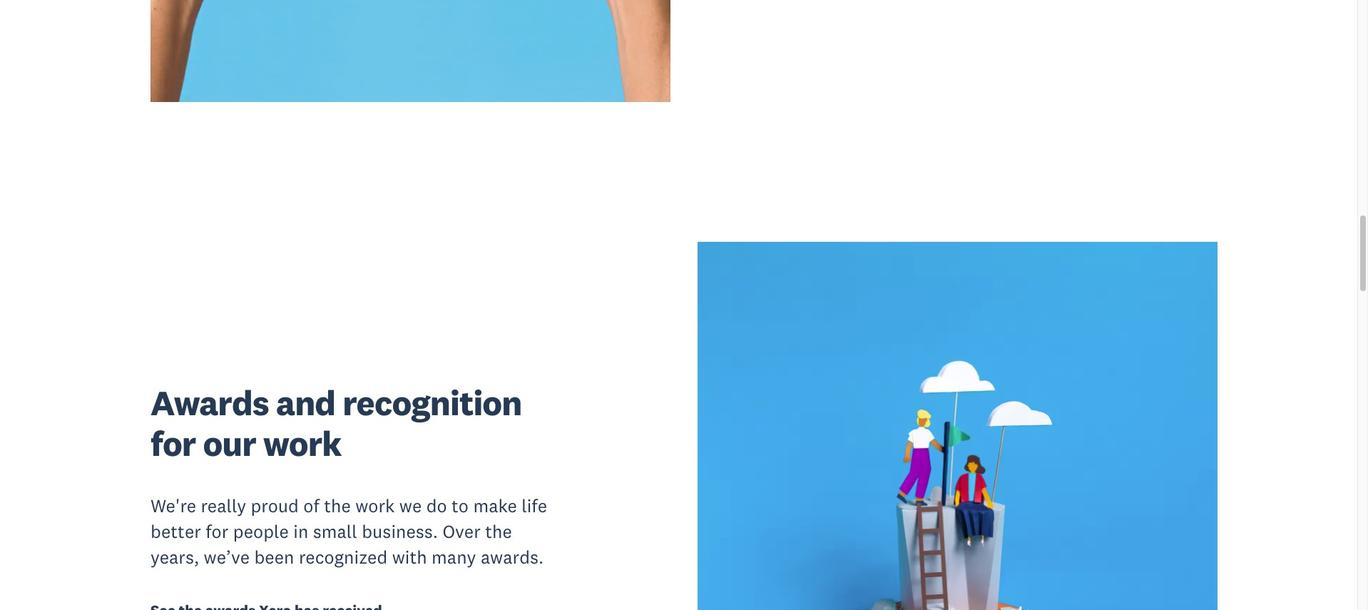 Task type: describe. For each thing, give the bounding box(es) containing it.
for inside we're really proud of the work we do to make life better for people in small business. over the years, we've been recognized with many awards.
[[206, 520, 229, 543]]

of
[[303, 494, 320, 517]]

to
[[452, 494, 469, 517]]

awards and recognition for our work
[[151, 381, 522, 465]]

for inside awards and recognition for our work
[[151, 421, 196, 465]]

we're
[[151, 494, 196, 517]]

awards.
[[481, 546, 544, 568]]

a person holds up a screen showing xero software in use. image
[[151, 0, 671, 102]]

been
[[254, 546, 294, 568]]

better
[[151, 520, 201, 543]]

over
[[443, 520, 481, 543]]

years,
[[151, 546, 199, 568]]

we
[[399, 494, 422, 517]]

with
[[392, 546, 427, 568]]

recognized
[[299, 546, 388, 568]]

we're really proud of the work we do to make life better for people in small business. over the years, we've been recognized with many awards.
[[151, 494, 547, 568]]

work for the
[[355, 494, 395, 517]]

a xero logo lights up against a backdrop of greenery in celebration of the many awards xero has received in its regions. image
[[698, 242, 1218, 610]]

life
[[522, 494, 547, 517]]



Task type: locate. For each thing, give the bounding box(es) containing it.
0 vertical spatial the
[[324, 494, 351, 517]]

0 vertical spatial for
[[151, 421, 196, 465]]

make
[[473, 494, 517, 517]]

in
[[293, 520, 308, 543]]

1 horizontal spatial for
[[206, 520, 229, 543]]

proud
[[251, 494, 299, 517]]

and
[[276, 381, 335, 425]]

small
[[313, 520, 357, 543]]

0 vertical spatial work
[[263, 421, 342, 465]]

0 horizontal spatial work
[[263, 421, 342, 465]]

do
[[426, 494, 447, 517]]

the up small
[[324, 494, 351, 517]]

0 horizontal spatial for
[[151, 421, 196, 465]]

1 vertical spatial the
[[485, 520, 512, 543]]

awards
[[151, 381, 269, 425]]

work
[[263, 421, 342, 465], [355, 494, 395, 517]]

we've
[[204, 546, 250, 568]]

1 vertical spatial work
[[355, 494, 395, 517]]

0 horizontal spatial the
[[324, 494, 351, 517]]

work inside awards and recognition for our work
[[263, 421, 342, 465]]

work up of
[[263, 421, 342, 465]]

1 vertical spatial for
[[206, 520, 229, 543]]

the
[[324, 494, 351, 517], [485, 520, 512, 543]]

many
[[432, 546, 476, 568]]

our
[[203, 421, 256, 465]]

for
[[151, 421, 196, 465], [206, 520, 229, 543]]

recognition
[[343, 381, 522, 425]]

for down really
[[206, 520, 229, 543]]

the down make
[[485, 520, 512, 543]]

work left the we
[[355, 494, 395, 517]]

people
[[233, 520, 289, 543]]

business.
[[362, 520, 438, 543]]

really
[[201, 494, 246, 517]]

1 horizontal spatial work
[[355, 494, 395, 517]]

1 horizontal spatial the
[[485, 520, 512, 543]]

work for our
[[263, 421, 342, 465]]

work inside we're really proud of the work we do to make life better for people in small business. over the years, we've been recognized with many awards.
[[355, 494, 395, 517]]

for left our
[[151, 421, 196, 465]]



Task type: vqa. For each thing, say whether or not it's contained in the screenshot.
anywhere.
no



